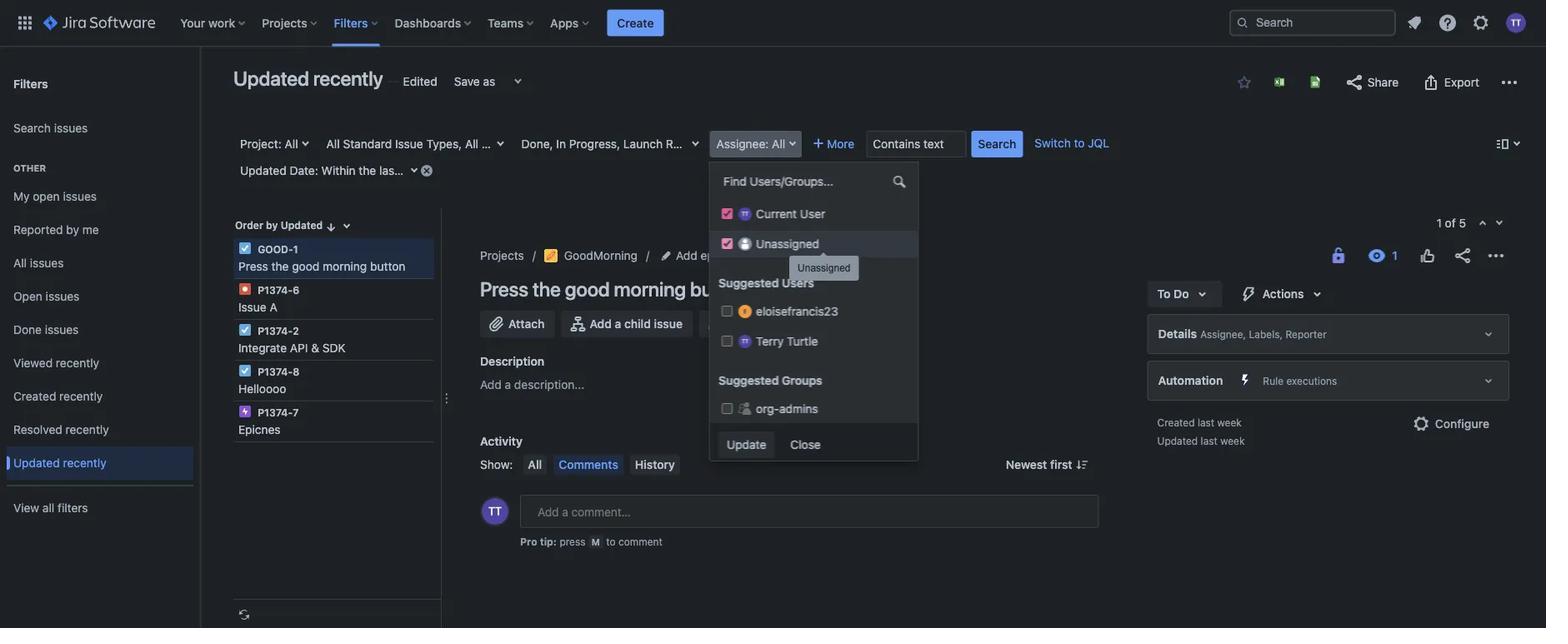 Task type: describe. For each thing, give the bounding box(es) containing it.
0 horizontal spatial filters
[[13, 76, 48, 90]]

updated left small icon
[[281, 220, 323, 231]]

2 horizontal spatial issue
[[535, 137, 563, 151]]

org-admins
[[756, 402, 818, 416]]

1 vertical spatial week
[[1218, 417, 1242, 429]]

done
[[13, 323, 42, 337]]

done,                                 in progress,                                 launch ready,                                 launched,                                 test,                                 to do
[[522, 137, 825, 151]]

search for search
[[978, 137, 1017, 151]]

all left sub-
[[465, 137, 479, 151]]

profile image of terry turtle image
[[482, 499, 509, 525]]

2 types, from the left
[[566, 137, 602, 151]]

all issues
[[13, 256, 64, 270]]

assignee: all
[[717, 137, 786, 151]]

updated recently inside the "updated recently" link
[[13, 457, 106, 470]]

updated inside created last week updated last week
[[1158, 435, 1198, 447]]

updated recently link
[[7, 447, 193, 480]]

ready,
[[666, 137, 702, 151]]

1 left of
[[1437, 216, 1442, 230]]

add for add epic
[[676, 249, 698, 263]]

p1374- for epicnes
[[258, 407, 293, 419]]

issues for search issues
[[54, 121, 88, 135]]

add for add a child issue
[[590, 317, 612, 331]]

newest first
[[1006, 458, 1073, 472]]

edited
[[403, 75, 437, 88]]

search issues
[[13, 121, 88, 135]]

jql
[[1088, 136, 1110, 150]]

projects for projects link
[[480, 249, 524, 263]]

to do
[[1158, 287, 1189, 301]]

reported by me link
[[7, 213, 193, 247]]

1 task from the left
[[507, 137, 532, 151]]

1 types, from the left
[[426, 137, 462, 151]]

open
[[13, 290, 42, 304]]

configure link
[[1402, 411, 1500, 438]]

suggested users element
[[710, 298, 918, 357]]

0 vertical spatial week
[[410, 164, 438, 178]]

bug image
[[238, 283, 252, 296]]

1 horizontal spatial press
[[480, 278, 528, 301]]

add a child issue
[[590, 317, 683, 331]]

1 vertical spatial morning
[[614, 278, 686, 301]]

resolved
[[13, 423, 62, 437]]

save as button
[[446, 68, 504, 95]]

m
[[592, 537, 600, 548]]

settings image
[[1471, 13, 1491, 33]]

other group
[[7, 145, 193, 485]]

1 vertical spatial press the good morning button
[[480, 278, 747, 301]]

created last week updated last week
[[1158, 417, 1245, 447]]

&
[[311, 341, 319, 355]]

add epic
[[676, 249, 724, 263]]

save
[[454, 75, 480, 88]]

integrate
[[238, 341, 287, 355]]

done issues link
[[7, 313, 193, 347]]

1 horizontal spatial good-1
[[772, 249, 817, 263]]

task image for helloooo
[[238, 364, 252, 378]]

assignee,
[[1201, 328, 1246, 340]]

pro
[[520, 536, 537, 548]]

view
[[13, 502, 39, 515]]

0 horizontal spatial press
[[238, 260, 268, 273]]

project:
[[240, 137, 282, 151]]

0 vertical spatial do
[[810, 137, 825, 151]]

suggested for suggested users
[[718, 276, 779, 290]]

recently for resolved recently link
[[66, 423, 109, 437]]

order
[[235, 220, 263, 231]]

other
[[13, 163, 46, 174]]

vote options: no one has voted for this issue yet. image
[[1418, 246, 1438, 266]]

0 horizontal spatial issue
[[238, 301, 267, 314]]

goodmorning image
[[544, 249, 558, 263]]

projects link
[[480, 246, 524, 266]]

open issues link
[[7, 280, 193, 313]]

close
[[790, 438, 821, 452]]

not available - this is the first issue image
[[1476, 218, 1490, 231]]

view all filters
[[13, 502, 88, 515]]

newest first button
[[996, 455, 1099, 475]]

integrate api & sdk
[[238, 341, 346, 355]]

8
[[293, 366, 300, 378]]

banner containing your work
[[0, 0, 1547, 47]]

actions button
[[1229, 281, 1338, 308]]

link issue
[[728, 317, 782, 331]]

1 vertical spatial button
[[690, 278, 747, 301]]

1 left remove criteria icon
[[402, 164, 407, 178]]

order by updated link
[[233, 215, 339, 235]]

actions
[[1263, 287, 1304, 301]]

switch to jql
[[1035, 136, 1110, 150]]

suggested groups
[[718, 374, 822, 388]]

small image
[[1238, 76, 1251, 89]]

issues for all issues
[[30, 256, 64, 270]]

p1374-8
[[255, 366, 300, 378]]

add epic button
[[658, 246, 729, 266]]

by for order
[[266, 220, 278, 231]]

notifications image
[[1405, 13, 1425, 33]]

2 issue from the left
[[754, 317, 782, 331]]

updated down projects "dropdown button" at left
[[233, 67, 309, 90]]

1 horizontal spatial the
[[359, 164, 376, 178]]

open in google sheets image
[[1309, 75, 1322, 89]]

filters button
[[329, 10, 385, 36]]

last for the
[[379, 164, 399, 178]]

1 horizontal spatial issue
[[395, 137, 423, 151]]

share link
[[1336, 69, 1407, 96]]

switch to jql link
[[1035, 136, 1110, 150]]

in
[[556, 137, 566, 151]]

share
[[1368, 75, 1399, 89]]

all right assignee:
[[772, 137, 786, 151]]

default image
[[893, 175, 906, 188]]

view all filters link
[[7, 492, 193, 525]]

a
[[270, 301, 277, 314]]

filters inside dropdown button
[[334, 16, 368, 30]]

help image
[[1438, 13, 1458, 33]]

p1374- for helloooo
[[258, 366, 293, 378]]

your
[[180, 16, 205, 30]]

unassigned tooltip
[[786, 253, 862, 284]]

all inside other group
[[13, 256, 27, 270]]

2
[[293, 325, 299, 337]]

open
[[33, 190, 60, 204]]

next issue 'p1374-6' ( type 'j' ) image
[[1493, 217, 1506, 230]]

p1374- for issue a
[[258, 284, 293, 296]]

projects for projects "dropdown button" at left
[[262, 16, 307, 30]]

0 horizontal spatial press the good morning button
[[238, 260, 406, 273]]

link issue button
[[699, 311, 794, 338]]

add for add a description...
[[480, 378, 502, 392]]

automation
[[1158, 374, 1223, 388]]

2 vertical spatial week
[[1221, 435, 1245, 447]]

automation element
[[1148, 361, 1510, 401]]

comments button
[[554, 455, 624, 475]]

rule
[[1263, 375, 1284, 387]]

all up within
[[326, 137, 340, 151]]

1 of 5
[[1437, 216, 1466, 230]]

link
[[728, 317, 751, 331]]

eloisefrancis23
[[756, 305, 838, 318]]

attach button
[[480, 311, 555, 338]]

good-1 link
[[772, 246, 817, 266]]

tip:
[[540, 536, 557, 548]]

within
[[321, 164, 356, 178]]

issues right open
[[63, 190, 97, 204]]

recently for the "updated recently" link
[[63, 457, 106, 470]]

apps button
[[545, 10, 596, 36]]

1 issue from the left
[[654, 317, 683, 331]]

1 horizontal spatial good-
[[772, 249, 812, 263]]

create
[[617, 16, 654, 30]]

goodmorning link
[[544, 246, 638, 266]]



Task type: vqa. For each thing, say whether or not it's contained in the screenshot.
move inside the BUTTON
no



Task type: locate. For each thing, give the bounding box(es) containing it.
0 horizontal spatial good
[[292, 260, 320, 273]]

share image
[[1453, 246, 1473, 266]]

Search issues using keywords text field
[[866, 131, 966, 158]]

2 vertical spatial add
[[480, 378, 502, 392]]

a for child
[[615, 317, 621, 331]]

search image
[[1236, 16, 1250, 30]]

issue left progress,
[[535, 137, 563, 151]]

good-
[[258, 243, 293, 255], [772, 249, 812, 263]]

your work
[[180, 16, 235, 30]]

child
[[624, 317, 651, 331]]

1 vertical spatial created
[[1158, 417, 1195, 429]]

1 down order by updated link
[[293, 243, 298, 255]]

turtle
[[787, 335, 818, 348]]

resolved recently
[[13, 423, 109, 437]]

the down standard at the left of page
[[359, 164, 376, 178]]

1 vertical spatial to
[[1158, 287, 1171, 301]]

viewed recently
[[13, 356, 99, 370]]

updated inside other group
[[13, 457, 60, 470]]

recently down resolved recently link
[[63, 457, 106, 470]]

1 horizontal spatial add
[[590, 317, 612, 331]]

None checkbox
[[722, 306, 732, 317], [722, 404, 732, 414], [722, 306, 732, 317], [722, 404, 732, 414]]

the down goodmorning icon
[[533, 278, 561, 301]]

1 horizontal spatial a
[[615, 317, 621, 331]]

admins
[[779, 402, 818, 416]]

1 vertical spatial suggested
[[718, 374, 779, 388]]

1 vertical spatial filters
[[13, 76, 48, 90]]

recently down filters dropdown button
[[313, 67, 383, 90]]

launch
[[623, 137, 663, 151]]

my
[[13, 190, 30, 204]]

open in microsoft excel image
[[1273, 75, 1286, 89]]

0 horizontal spatial created
[[13, 390, 56, 404]]

groups
[[782, 374, 822, 388]]

0 vertical spatial to
[[794, 137, 807, 151]]

updated down resolved
[[13, 457, 60, 470]]

p1374- up epicnes
[[258, 407, 293, 419]]

0 vertical spatial task image
[[238, 323, 252, 337]]

3 p1374- from the top
[[258, 366, 293, 378]]

None checkbox
[[722, 208, 732, 219], [722, 238, 732, 249], [722, 336, 732, 347], [722, 208, 732, 219], [722, 238, 732, 249], [722, 336, 732, 347]]

issue down 'bug' image on the left top of page
[[238, 301, 267, 314]]

6
[[293, 284, 299, 296]]

0 horizontal spatial to
[[794, 137, 807, 151]]

pro tip: press m to comment
[[520, 536, 663, 548]]

1 task image from the top
[[238, 323, 252, 337]]

issues for done issues
[[45, 323, 79, 337]]

by for reported
[[66, 223, 79, 237]]

filters
[[58, 502, 88, 515]]

search
[[13, 121, 51, 135], [978, 137, 1017, 151]]

1 vertical spatial to
[[606, 536, 616, 548]]

1 vertical spatial do
[[1174, 287, 1189, 301]]

0 vertical spatial morning
[[323, 260, 367, 273]]

p1374-7
[[255, 407, 299, 419]]

teams
[[488, 16, 524, 30]]

0 horizontal spatial by
[[66, 223, 79, 237]]

all up 'open'
[[13, 256, 27, 270]]

0 horizontal spatial button
[[370, 260, 406, 273]]

updated recently down projects "dropdown button" at left
[[233, 67, 383, 90]]

types, up remove criteria icon
[[426, 137, 462, 151]]

5
[[1459, 216, 1466, 230]]

recently up created recently
[[56, 356, 99, 370]]

add a child issue button
[[561, 311, 693, 338]]

1 horizontal spatial press the good morning button
[[480, 278, 747, 301]]

created inside created recently link
[[13, 390, 56, 404]]

0 horizontal spatial search
[[13, 121, 51, 135]]

p1374-
[[258, 284, 293, 296], [258, 325, 293, 337], [258, 366, 293, 378], [258, 407, 293, 419]]

task image up helloooo
[[238, 364, 252, 378]]

add left child
[[590, 317, 612, 331]]

a down description
[[505, 378, 511, 392]]

unassigned up users
[[798, 263, 851, 274]]

export
[[1445, 75, 1480, 89]]

add inside dropdown button
[[676, 249, 698, 263]]

1 vertical spatial press
[[480, 278, 528, 301]]

good up 6
[[292, 260, 320, 273]]

epic image
[[238, 405, 252, 419]]

1 vertical spatial search
[[978, 137, 1017, 151]]

0 horizontal spatial good-1
[[255, 243, 298, 255]]

suggested up link issue button
[[718, 276, 779, 290]]

a for description...
[[505, 378, 511, 392]]

1 vertical spatial a
[[505, 378, 511, 392]]

dashboards
[[395, 16, 461, 30]]

remove criteria image
[[420, 164, 434, 177]]

small image
[[324, 221, 338, 234]]

issue up terry
[[754, 317, 782, 331]]

filters right projects "dropdown button" at left
[[334, 16, 368, 30]]

banner
[[0, 0, 1547, 47]]

to do button
[[1148, 281, 1223, 308]]

2 task from the left
[[697, 137, 721, 151]]

filters up the search issues
[[13, 76, 48, 90]]

created inside created last week updated last week
[[1158, 417, 1195, 429]]

all inside button
[[528, 458, 542, 472]]

newest
[[1006, 458, 1047, 472]]

terry
[[756, 335, 784, 348]]

details
[[1158, 327, 1197, 341]]

primary element
[[10, 0, 1230, 46]]

to left jql
[[1074, 136, 1085, 150]]

add
[[676, 249, 698, 263], [590, 317, 612, 331], [480, 378, 502, 392]]

Find Users/Groups... field
[[718, 170, 910, 193]]

project: all
[[240, 137, 298, 151]]

0 vertical spatial the
[[359, 164, 376, 178]]

order by updated
[[235, 220, 323, 231]]

0 vertical spatial suggested
[[718, 276, 779, 290]]

reported by me
[[13, 223, 99, 237]]

projects inside "dropdown button"
[[262, 16, 307, 30]]

sub-
[[482, 137, 507, 151]]

search up other
[[13, 121, 51, 135]]

executions
[[1287, 375, 1338, 387]]

2 suggested from the top
[[718, 374, 779, 388]]

search issues link
[[7, 112, 193, 145]]

good-1 down order by updated
[[255, 243, 298, 255]]

add down description
[[480, 378, 502, 392]]

press the good morning button
[[238, 260, 406, 273], [480, 278, 747, 301]]

0 vertical spatial button
[[370, 260, 406, 273]]

reported
[[13, 223, 63, 237]]

0 horizontal spatial good-
[[258, 243, 293, 255]]

unassigned inside unassigned "tooltip"
[[798, 263, 851, 274]]

newest first image
[[1076, 459, 1089, 472]]

projects right work
[[262, 16, 307, 30]]

menu bar containing all
[[520, 455, 684, 475]]

types, right in
[[566, 137, 602, 151]]

0 vertical spatial add
[[676, 249, 698, 263]]

1 up users
[[812, 249, 817, 263]]

1 horizontal spatial types,
[[566, 137, 602, 151]]

launched,
[[705, 137, 761, 151]]

0 vertical spatial to
[[1074, 136, 1085, 150]]

created down automation
[[1158, 417, 1195, 429]]

task
[[507, 137, 532, 151], [697, 137, 721, 151]]

updated down automation
[[1158, 435, 1198, 447]]

task image for integrate api & sdk
[[238, 323, 252, 337]]

1 vertical spatial projects
[[480, 249, 524, 263]]

Search field
[[1230, 10, 1396, 36]]

appswitcher icon image
[[15, 13, 35, 33]]

actions image
[[1486, 246, 1506, 266]]

1 horizontal spatial issue
[[754, 317, 782, 331]]

good- up users
[[772, 249, 812, 263]]

details assignee, labels, reporter
[[1158, 327, 1327, 341]]

projects left goodmorning icon
[[480, 249, 524, 263]]

morning up child
[[614, 278, 686, 301]]

my open issues
[[13, 190, 97, 204]]

do left more
[[810, 137, 825, 151]]

issue right child
[[654, 317, 683, 331]]

your profile and settings image
[[1506, 13, 1526, 33]]

press down task icon
[[238, 260, 268, 273]]

recently inside viewed recently link
[[56, 356, 99, 370]]

task image
[[238, 323, 252, 337], [238, 364, 252, 378]]

press the good morning button down goodmorning
[[480, 278, 747, 301]]

morning down small icon
[[323, 260, 367, 273]]

0 vertical spatial good
[[292, 260, 320, 273]]

comment
[[619, 536, 663, 548]]

standard
[[343, 137, 392, 151]]

sidebar navigation image
[[182, 67, 218, 100]]

users
[[782, 276, 814, 290]]

1 horizontal spatial search
[[978, 137, 1017, 151]]

0 horizontal spatial add
[[480, 378, 502, 392]]

add inside button
[[590, 317, 612, 331]]

suggested for suggested groups
[[718, 374, 779, 388]]

current
[[756, 207, 797, 221]]

all standard issue types,                                 all sub-task issue types,                                 bug,                                 epic,                                 story,                                 task
[[326, 137, 721, 151]]

1 vertical spatial task image
[[238, 364, 252, 378]]

0 vertical spatial search
[[13, 121, 51, 135]]

recently down viewed recently link
[[59, 390, 103, 404]]

1 vertical spatial the
[[271, 260, 289, 273]]

1 vertical spatial last
[[1198, 417, 1215, 429]]

1 horizontal spatial to
[[1158, 287, 1171, 301]]

button
[[370, 260, 406, 273], [690, 278, 747, 301]]

0 horizontal spatial morning
[[323, 260, 367, 273]]

recently inside resolved recently link
[[66, 423, 109, 437]]

configure
[[1435, 417, 1490, 431]]

task right story, at left top
[[697, 137, 721, 151]]

suggested users
[[718, 276, 814, 290]]

task image
[[238, 242, 252, 255]]

epicnes
[[238, 423, 281, 437]]

created for created last week updated last week
[[1158, 417, 1195, 429]]

issues for open issues
[[46, 290, 79, 304]]

0 vertical spatial projects
[[262, 16, 307, 30]]

to right m
[[606, 536, 616, 548]]

1 horizontal spatial created
[[1158, 417, 1195, 429]]

0 horizontal spatial types,
[[426, 137, 462, 151]]

the up p1374-6
[[271, 260, 289, 273]]

menu bar
[[520, 455, 684, 475]]

to up details
[[1158, 287, 1171, 301]]

0 vertical spatial created
[[13, 390, 56, 404]]

to
[[794, 137, 807, 151], [1158, 287, 1171, 301]]

issues right 'open'
[[46, 290, 79, 304]]

a inside button
[[615, 317, 621, 331]]

p1374- up a
[[258, 284, 293, 296]]

2 task image from the top
[[238, 364, 252, 378]]

recently down created recently link
[[66, 423, 109, 437]]

good-1 up users
[[772, 249, 817, 263]]

all button
[[523, 455, 547, 475]]

2 p1374- from the top
[[258, 325, 293, 337]]

unassigned down current user
[[756, 237, 819, 251]]

p1374-2
[[255, 325, 299, 337]]

1 horizontal spatial task
[[697, 137, 721, 151]]

resolved recently link
[[7, 414, 193, 447]]

0 horizontal spatial do
[[810, 137, 825, 151]]

1 suggested from the top
[[718, 276, 779, 290]]

details element
[[1148, 314, 1510, 354]]

issues up viewed recently
[[45, 323, 79, 337]]

created recently link
[[7, 380, 193, 414]]

1 horizontal spatial to
[[1074, 136, 1085, 150]]

1 horizontal spatial button
[[690, 278, 747, 301]]

issues up open issues
[[30, 256, 64, 270]]

to right test,
[[794, 137, 807, 151]]

suggested up "org-"
[[718, 374, 779, 388]]

issues
[[54, 121, 88, 135], [63, 190, 97, 204], [30, 256, 64, 270], [46, 290, 79, 304], [45, 323, 79, 337]]

2 horizontal spatial the
[[533, 278, 561, 301]]

all up date:
[[285, 137, 298, 151]]

org-
[[756, 402, 779, 416]]

1 p1374- from the top
[[258, 284, 293, 296]]

1 horizontal spatial projects
[[480, 249, 524, 263]]

recently inside created recently link
[[59, 390, 103, 404]]

press the good morning button up 6
[[238, 260, 406, 273]]

updated down project:
[[240, 164, 287, 178]]

p1374- for integrate api & sdk
[[258, 325, 293, 337]]

0 vertical spatial a
[[615, 317, 621, 331]]

0 vertical spatial unassigned
[[756, 237, 819, 251]]

all
[[42, 502, 54, 515]]

1 horizontal spatial do
[[1174, 287, 1189, 301]]

0 horizontal spatial a
[[505, 378, 511, 392]]

task left in
[[507, 137, 532, 151]]

by left the me
[[66, 223, 79, 237]]

Add a comment… field
[[520, 495, 1099, 529]]

first
[[1050, 458, 1073, 472]]

1 vertical spatial good
[[565, 278, 610, 301]]

2 vertical spatial last
[[1201, 435, 1218, 447]]

issue up remove criteria icon
[[395, 137, 423, 151]]

1 vertical spatial unassigned
[[798, 263, 851, 274]]

all issues link
[[7, 247, 193, 280]]

0 horizontal spatial projects
[[262, 16, 307, 30]]

search inside button
[[978, 137, 1017, 151]]

add left the epic
[[676, 249, 698, 263]]

0 horizontal spatial to
[[606, 536, 616, 548]]

create button
[[607, 10, 664, 36]]

1 horizontal spatial good
[[565, 278, 610, 301]]

0 vertical spatial updated recently
[[233, 67, 383, 90]]

by right order
[[266, 220, 278, 231]]

updated date: within the last 1 week
[[240, 164, 438, 178]]

1 horizontal spatial morning
[[614, 278, 686, 301]]

p1374- up 'integrate' at left
[[258, 325, 293, 337]]

2 horizontal spatial add
[[676, 249, 698, 263]]

0 vertical spatial press
[[238, 260, 268, 273]]

recently for viewed recently link
[[56, 356, 99, 370]]

close link
[[782, 433, 829, 459]]

updated recently down resolved recently
[[13, 457, 106, 470]]

recently
[[313, 67, 383, 90], [56, 356, 99, 370], [59, 390, 103, 404], [66, 423, 109, 437], [63, 457, 106, 470]]

good-1
[[255, 243, 298, 255], [772, 249, 817, 263]]

0 horizontal spatial issue
[[654, 317, 683, 331]]

by inside other group
[[66, 223, 79, 237]]

1 horizontal spatial by
[[266, 220, 278, 231]]

story,
[[662, 137, 693, 151]]

created for created recently
[[13, 390, 56, 404]]

as
[[483, 75, 495, 88]]

0 vertical spatial press the good morning button
[[238, 260, 406, 273]]

all right show:
[[528, 458, 542, 472]]

p1374- up helloooo
[[258, 366, 293, 378]]

search left switch
[[978, 137, 1017, 151]]

created down viewed
[[13, 390, 56, 404]]

press down projects link
[[480, 278, 528, 301]]

assignee:
[[717, 137, 769, 151]]

0 horizontal spatial updated recently
[[13, 457, 106, 470]]

1 vertical spatial add
[[590, 317, 612, 331]]

good- down order by updated
[[258, 243, 293, 255]]

issues up my open issues
[[54, 121, 88, 135]]

do up details
[[1174, 287, 1189, 301]]

of
[[1445, 216, 1456, 230]]

recently for created recently link
[[59, 390, 103, 404]]

1 horizontal spatial updated recently
[[233, 67, 383, 90]]

task image up 'integrate' at left
[[238, 323, 252, 337]]

1 vertical spatial updated recently
[[13, 457, 106, 470]]

user
[[800, 207, 825, 221]]

4 p1374- from the top
[[258, 407, 293, 419]]

recently inside the "updated recently" link
[[63, 457, 106, 470]]

helloooo
[[238, 382, 286, 396]]

7
[[293, 407, 299, 419]]

viewed
[[13, 356, 53, 370]]

0 vertical spatial filters
[[334, 16, 368, 30]]

switch
[[1035, 136, 1071, 150]]

0 horizontal spatial task
[[507, 137, 532, 151]]

jira software image
[[43, 13, 155, 33], [43, 13, 155, 33]]

last for updated
[[1201, 435, 1218, 447]]

None submit
[[718, 432, 774, 459]]

0 vertical spatial last
[[379, 164, 399, 178]]

1 horizontal spatial filters
[[334, 16, 368, 30]]

good down goodmorning link
[[565, 278, 610, 301]]

a left child
[[615, 317, 621, 331]]

0 horizontal spatial the
[[271, 260, 289, 273]]

search for search issues
[[13, 121, 51, 135]]

2 vertical spatial the
[[533, 278, 561, 301]]

epic,
[[633, 137, 659, 151]]



